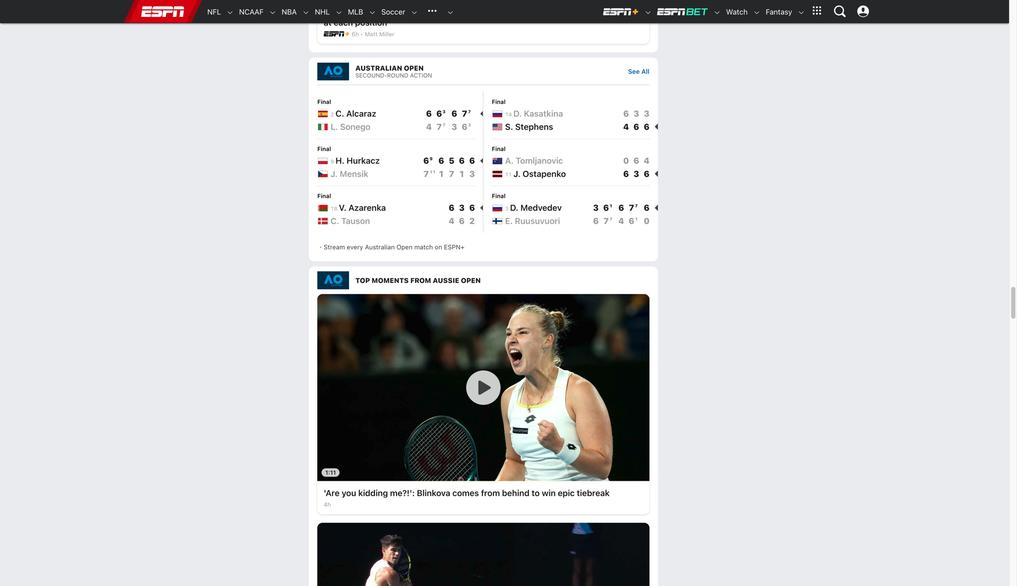 Task type: vqa. For each thing, say whether or not it's contained in the screenshot.
Racing Link
no



Task type: locate. For each thing, give the bounding box(es) containing it.
9 left h.
[[331, 158, 334, 164]]

d. for d. kasatkina
[[514, 108, 522, 119]]

alcaraz
[[346, 108, 376, 119]]

l.
[[331, 122, 338, 132]]

final up l.
[[317, 98, 331, 105]]

top moments from aussie open
[[356, 276, 481, 284]]

to up position
[[379, 6, 387, 16]]

6 7 7
[[452, 108, 471, 119], [619, 203, 638, 213], [593, 216, 613, 226]]

ncaaf
[[239, 7, 264, 16]]

c. down 18
[[331, 216, 339, 226]]

14
[[505, 111, 512, 117]]

final up "a."
[[492, 146, 506, 152]]

0 right 4 6 1
[[644, 216, 650, 226]]

9
[[430, 156, 433, 161], [331, 158, 334, 164]]

mlb link
[[343, 1, 363, 23]]

1 horizontal spatial open
[[461, 276, 481, 284]]

j. down h.
[[331, 169, 338, 179]]

0 vertical spatial 2
[[331, 111, 334, 117]]

c. alcaraz
[[336, 108, 376, 119]]

6 3 6 for j. ostapenko
[[623, 169, 650, 179]]

0 vertical spatial c.
[[336, 108, 344, 119]]

6 3 6 up 4 6 2
[[449, 203, 475, 213]]

0 horizontal spatial 0
[[623, 156, 629, 166]]

3
[[634, 108, 639, 119], [644, 108, 650, 119], [443, 109, 446, 114], [452, 122, 457, 132], [468, 122, 471, 127], [469, 169, 475, 179], [634, 169, 639, 179], [459, 203, 465, 213], [593, 203, 599, 213], [505, 205, 509, 212]]

j. ostapenko
[[514, 169, 566, 179]]

tauson
[[341, 216, 370, 226]]

0 horizontal spatial open
[[404, 64, 424, 72]]

d. right 14
[[514, 108, 522, 119]]

e. ruusuvuori
[[505, 216, 560, 226]]

0 horizontal spatial nfl
[[207, 7, 221, 16]]

6 3 3
[[623, 108, 650, 119]]

nfl left 'ncaaf' link
[[207, 7, 221, 16]]

to left win
[[532, 488, 540, 498]]

6
[[426, 108, 432, 119], [436, 108, 442, 119], [452, 108, 457, 119], [623, 108, 629, 119], [462, 122, 468, 132], [634, 122, 639, 132], [644, 122, 650, 132], [423, 156, 429, 166], [439, 156, 444, 166], [459, 156, 465, 166], [469, 156, 475, 166], [634, 156, 639, 166], [623, 169, 629, 179], [644, 169, 650, 179], [449, 203, 455, 213], [469, 203, 475, 213], [603, 203, 609, 213], [619, 203, 624, 213], [644, 203, 650, 213], [459, 216, 465, 226], [593, 216, 599, 226], [629, 216, 635, 226]]

4
[[426, 122, 432, 132], [623, 122, 629, 132], [644, 156, 650, 166], [449, 216, 455, 226], [619, 216, 624, 226]]

1 horizontal spatial 2
[[469, 216, 475, 226]]

stream every australian open match on espn+ link
[[324, 239, 648, 255]]

from
[[481, 488, 500, 498]]

0 vertical spatial 0
[[623, 156, 629, 166]]

all
[[642, 68, 650, 75]]

11 down "a."
[[505, 172, 512, 178]]

australian
[[365, 243, 395, 251]]

6 7 7 for 7
[[452, 108, 471, 119]]

final up the e.
[[492, 193, 506, 200]]

tiebreak
[[577, 488, 610, 498]]

1 for 7
[[439, 169, 444, 179]]

0 horizontal spatial 11
[[430, 170, 436, 174]]

1 horizontal spatial 9
[[430, 156, 433, 161]]

1 vertical spatial 0
[[644, 216, 650, 226]]

australian open secound-round action
[[356, 64, 432, 79]]

3 inside 6 6 3
[[443, 109, 446, 114]]

11
[[430, 170, 436, 174], [505, 172, 512, 178]]

2 up l.
[[331, 111, 334, 117]]

6 3 6 down '0 6 4'
[[623, 169, 650, 179]]

0 horizontal spatial to
[[379, 6, 387, 16]]

1 vertical spatial to
[[532, 488, 540, 498]]

open inside australian open secound-round action
[[404, 64, 424, 72]]

1 vertical spatial 6 3 6
[[449, 203, 475, 213]]

4 for 4 6 1
[[619, 216, 624, 226]]

nfl inside 44 prospects to know for the 2025 nfl draft: early top three -- and a sleeper -- at each position
[[465, 6, 481, 16]]

c. for c. tauson
[[331, 216, 339, 226]]

final up 14
[[492, 98, 506, 105]]

azarenka
[[349, 203, 386, 213]]

6h
[[352, 31, 359, 38]]

final
[[317, 98, 331, 105], [492, 98, 506, 105], [317, 146, 331, 152], [492, 146, 506, 152], [317, 193, 331, 200], [492, 193, 506, 200]]

1 horizontal spatial nfl
[[465, 6, 481, 16]]

nfl right 2025
[[465, 6, 481, 16]]

0 vertical spatial open
[[404, 64, 424, 72]]

a.
[[505, 156, 514, 166]]

h.
[[336, 156, 345, 166]]

6 5 6 6
[[439, 156, 475, 166]]

6 7 7 down 3 6 1 on the top right of the page
[[593, 216, 613, 226]]

j. for j. mensik
[[331, 169, 338, 179]]

open
[[404, 64, 424, 72], [461, 276, 481, 284]]

j.
[[331, 169, 338, 179], [514, 169, 521, 179]]

9 left the 5
[[430, 156, 433, 161]]

open right 'australian'
[[404, 64, 424, 72]]

final up 18
[[317, 193, 331, 200]]

44 prospects to know for the 2025 nfl draft: early top three -- and a sleeper -- at each position
[[324, 6, 641, 28]]

d. medvedev
[[510, 203, 562, 213]]

at
[[324, 18, 332, 28]]

6 7 7 up 3 6 3
[[452, 108, 471, 119]]

0 horizontal spatial j.
[[331, 169, 338, 179]]

s. stephens
[[505, 122, 553, 132]]

1 horizontal spatial j.
[[514, 169, 521, 179]]

6 9
[[423, 156, 433, 166]]

2 up stream every australian open match on espn+ link
[[469, 216, 475, 226]]

1 horizontal spatial 6 3 6
[[623, 169, 650, 179]]

kidding
[[358, 488, 388, 498]]

4 6 6
[[623, 122, 650, 132]]

watch
[[726, 7, 748, 16]]

d. up the e.
[[510, 203, 519, 213]]

1 for 4
[[635, 217, 638, 221]]

c. for c. alcaraz
[[336, 108, 344, 119]]

mlb
[[348, 7, 363, 16]]

1 j. from the left
[[331, 169, 338, 179]]

7
[[462, 108, 468, 119], [468, 109, 471, 114], [436, 122, 442, 132], [443, 122, 446, 127], [423, 169, 429, 179], [449, 169, 455, 179], [629, 203, 635, 213], [635, 203, 638, 208], [603, 216, 609, 226], [610, 217, 613, 221]]

ostapenko
[[523, 169, 566, 179]]

0 vertical spatial 6 3 6
[[623, 169, 650, 179]]

1 vertical spatial c.
[[331, 216, 339, 226]]

nhl link
[[310, 1, 330, 23]]

0 horizontal spatial 6 3 6
[[449, 203, 475, 213]]

c. up l.
[[336, 108, 344, 119]]

top
[[356, 276, 370, 284]]

to inside 44 prospects to know for the 2025 nfl draft: early top three -- and a sleeper -- at each position
[[379, 6, 387, 16]]

0 vertical spatial 6 7 7
[[452, 108, 471, 119]]

4 - from the left
[[637, 6, 641, 16]]

0
[[623, 156, 629, 166], [644, 216, 650, 226]]

c.
[[336, 108, 344, 119], [331, 216, 339, 226]]

6 3 6
[[623, 169, 650, 179], [449, 203, 475, 213]]

6 7 7 for 6
[[593, 216, 613, 226]]

2 vertical spatial 6 7 7
[[593, 216, 613, 226]]

behind
[[502, 488, 530, 498]]

0 horizontal spatial 9
[[331, 158, 334, 164]]

6 7 7 up 4 6 1
[[619, 203, 638, 213]]

d.
[[514, 108, 522, 119], [510, 203, 519, 213]]

espn+
[[444, 243, 465, 251]]

see
[[628, 68, 640, 75]]

-
[[568, 6, 572, 16], [572, 6, 575, 16], [633, 6, 637, 16], [637, 6, 641, 16]]

prospects
[[337, 6, 377, 16]]

0 vertical spatial d.
[[514, 108, 522, 119]]

0 down 4 6 6
[[623, 156, 629, 166]]

1 vertical spatial 6 7 7
[[619, 203, 638, 213]]

me?!':
[[390, 488, 415, 498]]

1 horizontal spatial 6 7 7
[[593, 216, 613, 226]]

1 horizontal spatial 0
[[644, 216, 650, 226]]

1 vertical spatial 2
[[469, 216, 475, 226]]

2 horizontal spatial 6 7 7
[[619, 203, 638, 213]]

j. down "a."
[[514, 169, 521, 179]]

1 inside 3 6 1
[[610, 203, 613, 208]]

0 horizontal spatial 2
[[331, 111, 334, 117]]

epic
[[558, 488, 575, 498]]

2 j. from the left
[[514, 169, 521, 179]]

0 horizontal spatial 6 7 7
[[452, 108, 471, 119]]

hurkacz
[[347, 156, 380, 166]]

1 horizontal spatial to
[[532, 488, 540, 498]]

final down l.
[[317, 146, 331, 152]]

0 for 0
[[644, 216, 650, 226]]

11 down 6 9
[[430, 170, 436, 174]]

0 vertical spatial to
[[379, 6, 387, 16]]

44
[[324, 6, 335, 16]]

open right aussie
[[461, 276, 481, 284]]

11 inside 7 11 1 7 1 3
[[430, 170, 436, 174]]

1 inside 4 6 1
[[635, 217, 638, 221]]

4 for 4 7 7
[[426, 122, 432, 132]]

1 vertical spatial d.
[[510, 203, 519, 213]]



Task type: describe. For each thing, give the bounding box(es) containing it.
v. azarenka
[[339, 203, 386, 213]]

nfl link
[[202, 1, 221, 23]]

top
[[529, 6, 542, 16]]

and
[[578, 6, 592, 16]]

4 6 1
[[619, 216, 638, 226]]

1 - from the left
[[568, 6, 572, 16]]

moments
[[372, 276, 409, 284]]

miller
[[379, 31, 395, 38]]

d. for d. medvedev
[[510, 203, 519, 213]]

nhl
[[315, 7, 330, 16]]

'are you kidding me?!': blinkova comes from behind to win epic tiebreak
[[324, 488, 610, 498]]

fantasy
[[766, 7, 792, 16]]

0 for 0 6 4
[[623, 156, 629, 166]]

final for c. alcaraz
[[317, 98, 331, 105]]

know
[[390, 6, 411, 16]]

3 6 1
[[593, 203, 613, 213]]

open
[[397, 243, 413, 251]]

j. mensik
[[331, 169, 368, 179]]

3 - from the left
[[633, 6, 637, 16]]

australian
[[356, 64, 402, 72]]

stream
[[324, 243, 345, 251]]

see all link
[[628, 68, 650, 75]]

sleeper
[[601, 6, 631, 16]]

7 11 1 7 1 3
[[423, 169, 475, 179]]

comes
[[453, 488, 479, 498]]

aussie
[[433, 276, 459, 284]]

4 for 4 6 6
[[623, 122, 629, 132]]

match
[[414, 243, 433, 251]]

final for v. azarenka
[[317, 193, 331, 200]]

win
[[542, 488, 556, 498]]

nba link
[[276, 1, 297, 23]]

s.
[[505, 122, 513, 132]]

3 inside 3 6 3
[[468, 122, 471, 127]]

on
[[435, 243, 442, 251]]

kasatkina
[[524, 108, 563, 119]]

fantasy link
[[761, 1, 792, 23]]

stream every australian open match on espn+
[[324, 243, 465, 251]]

final for d. medvedev
[[492, 193, 506, 200]]

soccer link
[[376, 1, 405, 23]]

4 6 2
[[449, 216, 475, 226]]

j. for j. ostapenko
[[514, 169, 521, 179]]

h. hurkacz
[[336, 156, 380, 166]]

7 inside 4 7 7
[[443, 122, 446, 127]]

4 7 7
[[426, 122, 446, 132]]

0 6 4
[[623, 156, 650, 166]]

9 inside 6 9
[[430, 156, 433, 161]]

1:11
[[325, 469, 336, 476]]

nba
[[282, 7, 297, 16]]

each
[[334, 18, 353, 28]]

1 for 3
[[610, 203, 613, 208]]

3 6 3
[[452, 122, 471, 132]]

mensik
[[340, 169, 368, 179]]

secound-
[[356, 72, 387, 79]]

action
[[410, 72, 432, 79]]

from
[[410, 276, 431, 284]]

every
[[347, 243, 363, 251]]

early
[[507, 6, 527, 16]]

a. tomljanovic
[[505, 156, 563, 166]]

ncaaf link
[[234, 1, 264, 23]]

round
[[387, 72, 409, 79]]

5
[[449, 156, 455, 166]]

three
[[544, 6, 566, 16]]

2 - from the left
[[572, 6, 575, 16]]

e.
[[505, 216, 513, 226]]

'are
[[324, 488, 340, 498]]

c. tauson
[[331, 216, 370, 226]]

l. sonego
[[331, 122, 371, 132]]

blinkova
[[417, 488, 450, 498]]

ruusuvuori
[[515, 216, 560, 226]]

you
[[342, 488, 356, 498]]

4 for 4 6 2
[[449, 216, 455, 226]]

sonego
[[340, 122, 371, 132]]

18
[[331, 205, 337, 212]]

4h
[[324, 501, 331, 508]]

6 3 6 for v. azarenka
[[449, 203, 475, 213]]

matt
[[365, 31, 378, 38]]

d. kasatkina
[[514, 108, 563, 119]]

1 horizontal spatial 11
[[505, 172, 512, 178]]

final for h. hurkacz
[[317, 146, 331, 152]]

draft:
[[483, 6, 505, 16]]

watch link
[[721, 1, 748, 23]]

for
[[413, 6, 424, 16]]

1 vertical spatial open
[[461, 276, 481, 284]]

2025
[[442, 6, 463, 16]]

see all
[[628, 68, 650, 75]]

stephens
[[515, 122, 553, 132]]

soccer
[[381, 7, 405, 16]]

tomljanovic
[[516, 156, 563, 166]]

6 6 3
[[426, 108, 446, 119]]

a
[[595, 6, 599, 16]]

final for d. kasatkina
[[492, 98, 506, 105]]



